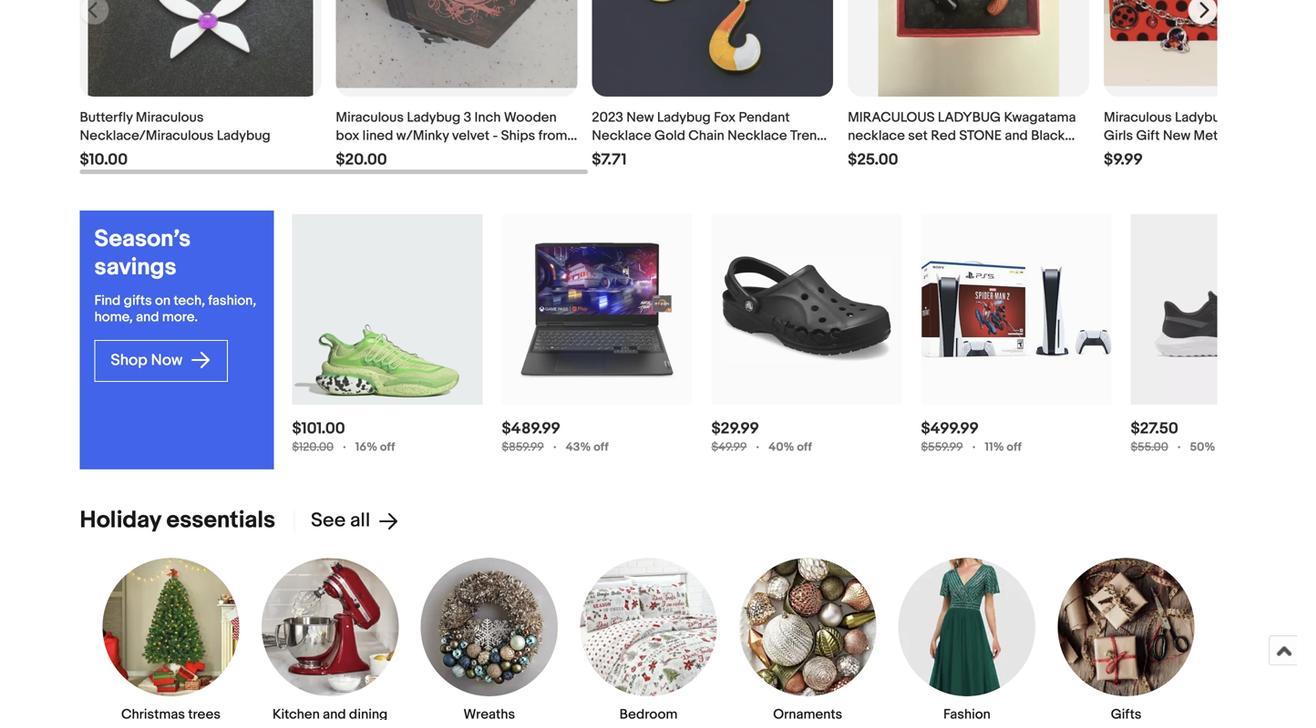 Task type: describe. For each thing, give the bounding box(es) containing it.
$559.99
[[921, 440, 963, 454]]

ladybug inside 2023 new ladybug fox pendant necklace gold chain necklace trendy jewelry choker
[[657, 109, 711, 126]]

playstation 5 console marvels spider-man 2 bundle image
[[921, 214, 1112, 405]]

miraculous for wooden
[[336, 109, 404, 126]]

$7.71
[[592, 150, 627, 169]]

see all link
[[294, 509, 399, 532]]

1 necklace from the left
[[592, 128, 651, 144]]

u.s.
[[359, 146, 383, 162]]

fox
[[714, 109, 736, 126]]

$10.00
[[80, 150, 128, 169]]

· for $29.99
[[756, 438, 759, 455]]

miraculous inside butterfly miraculous necklace/miraculous ladybug $10.00
[[136, 109, 204, 126]]

3
[[464, 109, 471, 126]]

from
[[538, 128, 567, 144]]

· for $499.99
[[972, 438, 976, 455]]

off for $101.00
[[380, 440, 395, 454]]

on
[[155, 293, 171, 309]]

more.
[[162, 309, 198, 325]]

ladybug inside miraculous ladybug  charm brac $9.99
[[1175, 109, 1229, 126]]

ladybug
[[938, 109, 1001, 126]]

necklace
[[848, 128, 905, 144]]

miraculous ladybug  charm brac $9.99
[[1104, 109, 1297, 169]]

· for $27.50
[[1178, 438, 1181, 455]]

find
[[94, 293, 121, 309]]

off for $499.99
[[1007, 440, 1022, 454]]

charm
[[1232, 109, 1274, 126]]

pendant
[[739, 109, 790, 126]]

$499.99 $559.99 · 11% off
[[921, 419, 1022, 455]]

wooden
[[504, 109, 557, 126]]

43%
[[566, 440, 591, 454]]

16%
[[355, 440, 377, 454]]

home,
[[94, 309, 133, 325]]

now
[[151, 351, 183, 370]]

holiday essentials
[[80, 506, 275, 535]]

11%
[[985, 440, 1004, 454]]

-
[[493, 128, 498, 144]]

energen lux men's running shoes image
[[1131, 214, 1297, 405]]

kwagatama
[[1004, 109, 1076, 126]]

black
[[1031, 128, 1065, 144]]

$49.99
[[711, 440, 747, 454]]

stone
[[959, 128, 1002, 144]]

inch
[[474, 109, 501, 126]]

$120.00
[[292, 440, 334, 454]]

and inside miraculous ladybug kwagatama necklace set red stone and black agates
[[1005, 128, 1028, 144]]

$29.99 $49.99 · 40% off
[[711, 419, 812, 455]]

$9.99 text field
[[1104, 150, 1143, 169]]

gold
[[654, 128, 685, 144]]

$489.99
[[502, 419, 560, 438]]

butterfly miraculous necklace/miraculous ladybug $10.00
[[80, 109, 271, 169]]

all
[[350, 509, 370, 532]]

lenovo ideapad gaming 3 15.6" fhd laptop r5-7535hs rtx 2050 8gb ram 512gb ssd image
[[502, 214, 692, 405]]

find gifts on tech, fashion, home, and more.
[[94, 293, 256, 325]]

brac
[[1277, 109, 1297, 126]]

$859.99
[[502, 440, 544, 454]]

see all
[[311, 509, 370, 532]]

$27.50 $55.00 · 50% off
[[1131, 419, 1233, 455]]

chain
[[688, 128, 724, 144]]

$489.99 $859.99 · 43% off
[[502, 419, 609, 455]]

butterfly
[[80, 109, 133, 126]]

$7.71 text field
[[592, 150, 627, 169]]

season's savings link
[[94, 225, 259, 282]]

savings
[[94, 253, 176, 282]]

box
[[336, 128, 359, 144]]

crocs men's and women's shoes - baya clogs, slip on shoes, waterproof sandals image
[[711, 256, 902, 362]]



Task type: vqa. For each thing, say whether or not it's contained in the screenshot.


Task type: locate. For each thing, give the bounding box(es) containing it.
2023 new ladybug fox pendant necklace gold chain necklace trendy jewelry choker
[[592, 109, 832, 162]]

shop now link
[[94, 340, 228, 382]]

set
[[908, 128, 928, 144]]

$25.00
[[848, 150, 898, 169]]

essentials
[[166, 506, 275, 535]]

2 horizontal spatial miraculous
[[1104, 109, 1172, 126]]

$101.00 $120.00 · 16% off
[[292, 419, 395, 455]]

ships
[[501, 128, 535, 144]]

· inside $101.00 $120.00 · 16% off
[[343, 438, 346, 455]]

lined
[[362, 128, 393, 144]]

5 off from the left
[[1218, 440, 1233, 454]]

1 miraculous from the left
[[136, 109, 204, 126]]

1 off from the left
[[380, 440, 395, 454]]

· inside $29.99 $49.99 · 40% off
[[756, 438, 759, 455]]

jewelry
[[592, 146, 640, 162]]

off right 16%
[[380, 440, 395, 454]]

4 · from the left
[[972, 438, 976, 455]]

$9.99
[[1104, 150, 1143, 169]]

off inside $27.50 $55.00 · 50% off
[[1218, 440, 1233, 454]]

off for $489.99
[[594, 440, 609, 454]]

new
[[626, 109, 654, 126]]

$25.00 text field
[[848, 150, 898, 169]]

velvet
[[452, 128, 490, 144]]

and down kwagatama
[[1005, 128, 1028, 144]]

and inside find gifts on tech, fashion, home, and more.
[[136, 309, 159, 325]]

3 off from the left
[[797, 440, 812, 454]]

fashion,
[[208, 293, 256, 309]]

holiday essentials link
[[80, 506, 275, 535]]

season's
[[94, 225, 191, 253]]

$499.99
[[921, 419, 979, 438]]

1 vertical spatial and
[[136, 309, 159, 325]]

miraculous ladybug 3 inch wooden box lined w/minky velvet - ships from the u.s.
[[336, 109, 567, 162]]

$27.50
[[1131, 419, 1178, 438]]

$29.99
[[711, 419, 759, 438]]

ladybug
[[407, 109, 461, 126], [657, 109, 711, 126], [1175, 109, 1229, 126], [217, 128, 271, 144]]

4 off from the left
[[1007, 440, 1022, 454]]

tech,
[[174, 293, 205, 309]]

3 · from the left
[[756, 438, 759, 455]]

40%
[[769, 440, 794, 454]]

miraculous inside miraculous ladybug 3 inch wooden box lined w/minky velvet - ships from the u.s.
[[336, 109, 404, 126]]

$55.00
[[1131, 440, 1168, 454]]

5 · from the left
[[1178, 438, 1181, 455]]

miraculous for $9.99
[[1104, 109, 1172, 126]]

· left 11%
[[972, 438, 976, 455]]

$10.00 text field
[[80, 150, 128, 169]]

3 miraculous from the left
[[1104, 109, 1172, 126]]

$20.00
[[336, 150, 387, 169]]

off right 11%
[[1007, 440, 1022, 454]]

· for $101.00
[[343, 438, 346, 455]]

and
[[1005, 128, 1028, 144], [136, 309, 159, 325]]

necklace up 'jewelry'
[[592, 128, 651, 144]]

· left 16%
[[343, 438, 346, 455]]

and left 'more.'
[[136, 309, 159, 325]]

agates
[[848, 146, 899, 162]]

ladybug inside miraculous ladybug 3 inch wooden box lined w/minky velvet - ships from the u.s.
[[407, 109, 461, 126]]

off right 50%
[[1218, 440, 1233, 454]]

shop
[[111, 351, 147, 370]]

miraculous ladybug kwagatama necklace set red stone and black agates
[[848, 109, 1076, 162]]

miraculous up necklace/miraculous
[[136, 109, 204, 126]]

the
[[336, 146, 356, 162]]

off for $27.50
[[1218, 440, 1233, 454]]

gifts
[[124, 293, 152, 309]]

2 off from the left
[[594, 440, 609, 454]]

· inside $489.99 $859.99 · 43% off
[[553, 438, 557, 455]]

see
[[311, 509, 346, 532]]

· left 40%
[[756, 438, 759, 455]]

0 horizontal spatial and
[[136, 309, 159, 325]]

2023
[[592, 109, 623, 126]]

· left 50%
[[1178, 438, 1181, 455]]

shop now
[[111, 351, 186, 370]]

1 · from the left
[[343, 438, 346, 455]]

1 horizontal spatial miraculous
[[336, 109, 404, 126]]

· for $489.99
[[553, 438, 557, 455]]

off right 43% on the left bottom of the page
[[594, 440, 609, 454]]

ladybug inside butterfly miraculous necklace/miraculous ladybug $10.00
[[217, 128, 271, 144]]

necklace down pendant
[[728, 128, 787, 144]]

trendy
[[790, 128, 832, 144]]

2 miraculous from the left
[[336, 109, 404, 126]]

off inside $101.00 $120.00 · 16% off
[[380, 440, 395, 454]]

off inside $489.99 $859.99 · 43% off
[[594, 440, 609, 454]]

holiday
[[80, 506, 161, 535]]

choker
[[643, 146, 688, 162]]

necklace/miraculous
[[80, 128, 214, 144]]

off inside $29.99 $49.99 · 40% off
[[797, 440, 812, 454]]

$20.00 text field
[[336, 150, 387, 169]]

50%
[[1190, 440, 1215, 454]]

2 · from the left
[[553, 438, 557, 455]]

off for $29.99
[[797, 440, 812, 454]]

0 vertical spatial and
[[1005, 128, 1028, 144]]

off right 40%
[[797, 440, 812, 454]]

·
[[343, 438, 346, 455], [553, 438, 557, 455], [756, 438, 759, 455], [972, 438, 976, 455], [1178, 438, 1181, 455]]

w/minky
[[396, 128, 449, 144]]

miraculous up lined
[[336, 109, 404, 126]]

0 horizontal spatial necklace
[[592, 128, 651, 144]]

miraculous up $9.99 text field
[[1104, 109, 1172, 126]]

0 horizontal spatial miraculous
[[136, 109, 204, 126]]

$101.00
[[292, 419, 345, 438]]

off
[[380, 440, 395, 454], [594, 440, 609, 454], [797, 440, 812, 454], [1007, 440, 1022, 454], [1218, 440, 1233, 454]]

· left 43% on the left bottom of the page
[[553, 438, 557, 455]]

2 necklace from the left
[[728, 128, 787, 144]]

miraculous
[[136, 109, 204, 126], [336, 109, 404, 126], [1104, 109, 1172, 126]]

· inside $27.50 $55.00 · 50% off
[[1178, 438, 1181, 455]]

off inside '$499.99 $559.99 · 11% off'
[[1007, 440, 1022, 454]]

alphaboost v1 shoes image
[[292, 214, 483, 405]]

· inside '$499.99 $559.99 · 11% off'
[[972, 438, 976, 455]]

miraculous inside miraculous ladybug  charm brac $9.99
[[1104, 109, 1172, 126]]

red
[[931, 128, 956, 144]]

miraculous
[[848, 109, 935, 126]]

1 horizontal spatial necklace
[[728, 128, 787, 144]]

season's savings
[[94, 225, 191, 282]]

necklace
[[592, 128, 651, 144], [728, 128, 787, 144]]

1 horizontal spatial and
[[1005, 128, 1028, 144]]



